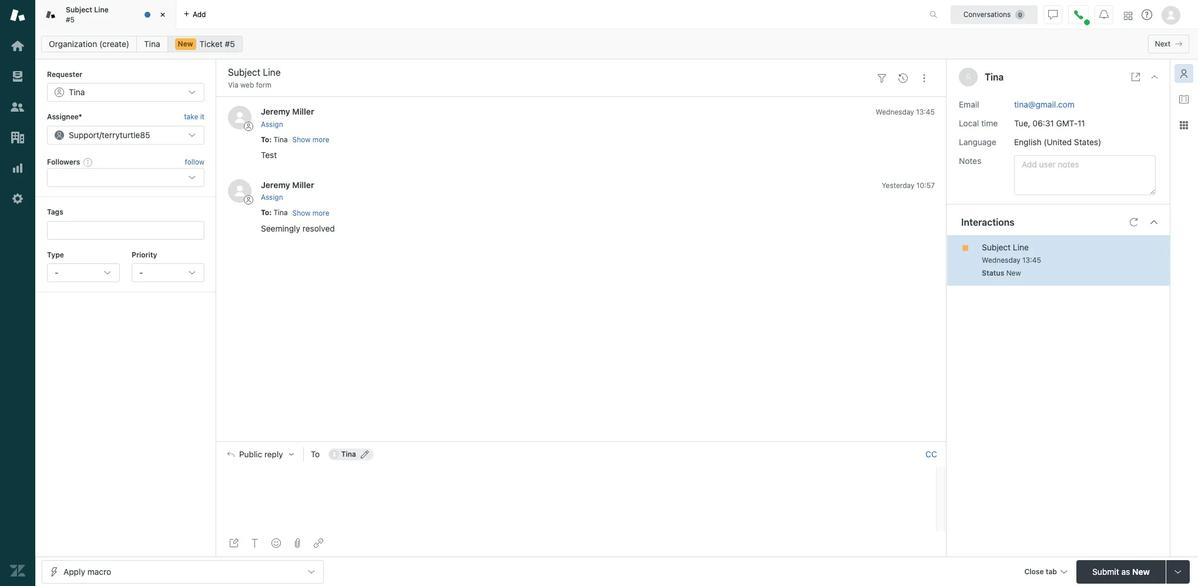 Task type: vqa. For each thing, say whether or not it's contained in the screenshot.
on
no



Task type: describe. For each thing, give the bounding box(es) containing it.
13:45 inside subject line wednesday 13:45 status new
[[1023, 255, 1042, 264]]

- button for type
[[47, 263, 120, 282]]

next
[[1156, 39, 1171, 48]]

#5 inside subject line #5
[[66, 15, 75, 24]]

show for seemingly
[[292, 208, 311, 217]]

via web form
[[228, 81, 272, 89]]

jeremy for seemingly resolved
[[261, 180, 290, 190]]

ticket actions image
[[920, 73, 929, 83]]

organization (create)
[[49, 39, 129, 49]]

time
[[982, 118, 998, 128]]

reporting image
[[10, 160, 25, 176]]

zendesk products image
[[1125, 11, 1133, 20]]

more for seemingly resolved
[[313, 208, 330, 217]]

more for test
[[313, 135, 330, 144]]

: for test
[[269, 135, 272, 144]]

organization (create) button
[[41, 36, 137, 52]]

followers
[[47, 157, 80, 166]]

next button
[[1149, 35, 1190, 53]]

- for priority
[[139, 267, 143, 277]]

as
[[1122, 566, 1131, 576]]

views image
[[10, 69, 25, 84]]

avatar image for seemingly resolved
[[228, 179, 252, 203]]

public reply button
[[217, 442, 303, 467]]

zendesk image
[[10, 563, 25, 578]]

Subject field
[[226, 65, 869, 79]]

11
[[1078, 118, 1086, 128]]

Tags field
[[56, 224, 193, 236]]

jeremy for test
[[261, 107, 290, 117]]

jeremy miller assign for seemingly
[[261, 180, 314, 202]]

knowledge image
[[1180, 95, 1189, 104]]

support / terryturtle85
[[69, 130, 150, 140]]

show more button for test
[[292, 135, 330, 145]]

priority
[[132, 250, 157, 259]]

web
[[240, 81, 254, 89]]

conversations
[[964, 10, 1011, 19]]

status
[[982, 268, 1005, 277]]

Add user notes text field
[[1015, 155, 1156, 195]]

Yesterday 10:57 text field
[[882, 181, 935, 190]]

via
[[228, 81, 238, 89]]

13:45 inside conversationlabel log
[[917, 108, 935, 117]]

subject line #5
[[66, 5, 109, 24]]

gmt-
[[1057, 118, 1078, 128]]

wednesday 13:45
[[876, 108, 935, 117]]

subject for subject line #5
[[66, 5, 92, 14]]

it
[[200, 113, 205, 121]]

take it button
[[184, 111, 205, 123]]

assign for seemingly resolved
[[261, 193, 283, 202]]

customers image
[[10, 99, 25, 115]]

: for seemingly resolved
[[269, 208, 272, 217]]

english (united states)
[[1015, 137, 1102, 147]]

apply macro
[[63, 566, 111, 576]]

to for to : tina show more seemingly resolved
[[261, 208, 269, 217]]

hide composer image
[[577, 437, 586, 446]]

wednesday inside conversationlabel log
[[876, 108, 915, 117]]

edit user image
[[361, 450, 369, 459]]

organizations image
[[10, 130, 25, 145]]

info on adding followers image
[[84, 158, 93, 167]]

zendesk support image
[[10, 8, 25, 23]]

/
[[99, 130, 102, 140]]

displays possible ticket submission types image
[[1174, 567, 1183, 576]]

add
[[193, 10, 206, 19]]

macro
[[87, 566, 111, 576]]

add link (cmd k) image
[[314, 538, 323, 548]]

terryturtle85
[[102, 130, 150, 140]]

seemingly
[[261, 223, 300, 233]]

tue, 06:31 gmt-11
[[1015, 118, 1086, 128]]

states)
[[1075, 137, 1102, 147]]

view more details image
[[1132, 72, 1141, 82]]

tab
[[1046, 567, 1058, 576]]

ticket
[[199, 39, 223, 49]]

admin image
[[10, 191, 25, 206]]

notes
[[959, 156, 982, 166]]

close tab
[[1025, 567, 1058, 576]]

cc button
[[926, 449, 938, 460]]

yesterday
[[882, 181, 915, 190]]

#5 inside the secondary element
[[225, 39, 235, 49]]

subject line wednesday 13:45 status new
[[982, 242, 1042, 277]]

email
[[959, 99, 980, 109]]

2 vertical spatial new
[[1133, 566, 1150, 576]]

jeremy miller link for seemingly
[[261, 180, 314, 190]]

line for subject line #5
[[94, 5, 109, 14]]

conversationlabel log
[[216, 97, 947, 442]]

secondary element
[[35, 32, 1199, 56]]

jeremy miller assign for test
[[261, 107, 314, 129]]

ticket #5
[[199, 39, 235, 49]]



Task type: locate. For each thing, give the bounding box(es) containing it.
avatar image
[[228, 106, 252, 130], [228, 179, 252, 203]]

more inside to : tina show more seemingly resolved
[[313, 208, 330, 217]]

tina right 'tina@gmail.com' icon
[[341, 450, 356, 459]]

follow button
[[185, 157, 205, 168]]

2 jeremy from the top
[[261, 180, 290, 190]]

type
[[47, 250, 64, 259]]

tina link
[[136, 36, 168, 52]]

1 : from the top
[[269, 135, 272, 144]]

0 horizontal spatial #5
[[66, 15, 75, 24]]

jeremy miller assign up to : tina show more test in the left of the page
[[261, 107, 314, 129]]

close image up "tina" link
[[157, 9, 169, 21]]

tina up test
[[274, 135, 288, 144]]

language
[[959, 137, 997, 147]]

close image inside tabs tab list
[[157, 9, 169, 21]]

0 vertical spatial miller
[[292, 107, 314, 117]]

1 more from the top
[[313, 135, 330, 144]]

insert emojis image
[[272, 538, 281, 548]]

jeremy miller link for test
[[261, 107, 314, 117]]

get help image
[[1142, 9, 1153, 20]]

0 horizontal spatial - button
[[47, 263, 120, 282]]

new inside subject line wednesday 13:45 status new
[[1007, 268, 1021, 277]]

miller up to : tina show more test in the left of the page
[[292, 107, 314, 117]]

0 vertical spatial jeremy miller assign
[[261, 107, 314, 129]]

1 vertical spatial jeremy
[[261, 180, 290, 190]]

miller
[[292, 107, 314, 117], [292, 180, 314, 190]]

reply
[[265, 450, 283, 459]]

jeremy miller link down form
[[261, 107, 314, 117]]

tina right (create) on the top left of page
[[144, 39, 160, 49]]

new left ticket
[[178, 39, 193, 48]]

- button down priority on the top left of page
[[132, 263, 205, 282]]

1 horizontal spatial #5
[[225, 39, 235, 49]]

2 show from the top
[[292, 208, 311, 217]]

0 vertical spatial line
[[94, 5, 109, 14]]

follow
[[185, 158, 205, 166]]

2 show more button from the top
[[292, 208, 330, 218]]

1 vertical spatial avatar image
[[228, 179, 252, 203]]

miller up to : tina show more seemingly resolved in the left top of the page
[[292, 180, 314, 190]]

to : tina show more seemingly resolved
[[261, 208, 335, 233]]

resolved
[[303, 223, 335, 233]]

assignee*
[[47, 113, 82, 121]]

to inside to : tina show more test
[[261, 135, 269, 144]]

1 vertical spatial jeremy miller assign
[[261, 180, 314, 202]]

:
[[269, 135, 272, 144], [269, 208, 272, 217]]

0 vertical spatial assign
[[261, 120, 283, 129]]

0 vertical spatial subject
[[66, 5, 92, 14]]

1 vertical spatial line
[[1013, 242, 1029, 252]]

1 vertical spatial close image
[[1150, 72, 1160, 82]]

2 jeremy miller assign from the top
[[261, 180, 314, 202]]

0 vertical spatial show more button
[[292, 135, 330, 145]]

- button down the type
[[47, 263, 120, 282]]

#5 right ticket
[[225, 39, 235, 49]]

wednesday down the events icon
[[876, 108, 915, 117]]

assign button up seemingly on the top left
[[261, 192, 283, 203]]

tina up time
[[985, 72, 1004, 82]]

jeremy miller assign
[[261, 107, 314, 129], [261, 180, 314, 202]]

(create)
[[99, 39, 129, 49]]

assign up test
[[261, 120, 283, 129]]

tina up seemingly on the top left
[[274, 208, 288, 217]]

show for test
[[292, 135, 311, 144]]

0 horizontal spatial -
[[55, 267, 58, 277]]

- down the type
[[55, 267, 58, 277]]

more inside to : tina show more test
[[313, 135, 330, 144]]

: up seemingly on the top left
[[269, 208, 272, 217]]

assign button up test
[[261, 119, 283, 130]]

1 vertical spatial new
[[1007, 268, 1021, 277]]

customer context image
[[1180, 69, 1189, 78]]

0 horizontal spatial wednesday
[[876, 108, 915, 117]]

2 jeremy miller link from the top
[[261, 180, 314, 190]]

notifications image
[[1100, 10, 1109, 19]]

add button
[[176, 0, 213, 29]]

- button
[[47, 263, 120, 282], [132, 263, 205, 282]]

Wednesday 13:45 text field
[[982, 255, 1042, 264]]

subject
[[66, 5, 92, 14], [982, 242, 1011, 252]]

add attachment image
[[293, 538, 302, 548]]

to for to : tina show more test
[[261, 135, 269, 144]]

close image
[[157, 9, 169, 21], [1150, 72, 1160, 82]]

assign for test
[[261, 120, 283, 129]]

1 assign from the top
[[261, 120, 283, 129]]

1 vertical spatial assign
[[261, 193, 283, 202]]

jeremy down test
[[261, 180, 290, 190]]

format text image
[[250, 538, 260, 548]]

0 vertical spatial new
[[178, 39, 193, 48]]

to
[[261, 135, 269, 144], [261, 208, 269, 217], [311, 449, 320, 459]]

subject for subject line wednesday 13:45 status new
[[982, 242, 1011, 252]]

0 vertical spatial to
[[261, 135, 269, 144]]

2 miller from the top
[[292, 180, 314, 190]]

avatar image for test
[[228, 106, 252, 130]]

miller for seemingly
[[292, 180, 314, 190]]

new
[[178, 39, 193, 48], [1007, 268, 1021, 277], [1133, 566, 1150, 576]]

conversations button
[[951, 5, 1038, 24]]

1 miller from the top
[[292, 107, 314, 117]]

subject up wednesday 13:45 text field
[[982, 242, 1011, 252]]

to up seemingly on the top left
[[261, 208, 269, 217]]

button displays agent's chat status as invisible. image
[[1049, 10, 1058, 19]]

1 avatar image from the top
[[228, 106, 252, 130]]

tina inside to : tina show more test
[[274, 135, 288, 144]]

form
[[256, 81, 272, 89]]

new right as
[[1133, 566, 1150, 576]]

0 vertical spatial avatar image
[[228, 106, 252, 130]]

jeremy miller link
[[261, 107, 314, 117], [261, 180, 314, 190]]

06:31
[[1033, 118, 1054, 128]]

2 assign from the top
[[261, 193, 283, 202]]

public reply
[[239, 450, 283, 459]]

subject inside subject line wednesday 13:45 status new
[[982, 242, 1011, 252]]

support
[[69, 130, 99, 140]]

assign button for seemingly resolved
[[261, 192, 283, 203]]

line inside subject line wednesday 13:45 status new
[[1013, 242, 1029, 252]]

- for type
[[55, 267, 58, 277]]

0 vertical spatial #5
[[66, 15, 75, 24]]

0 vertical spatial close image
[[157, 9, 169, 21]]

1 horizontal spatial 13:45
[[1023, 255, 1042, 264]]

- button for priority
[[132, 263, 205, 282]]

jeremy
[[261, 107, 290, 117], [261, 180, 290, 190]]

to : tina show more test
[[261, 135, 330, 160]]

public
[[239, 450, 262, 459]]

: inside to : tina show more test
[[269, 135, 272, 144]]

filter image
[[878, 73, 887, 83]]

close image right the view more details image
[[1150, 72, 1160, 82]]

0 vertical spatial jeremy
[[261, 107, 290, 117]]

new down wednesday 13:45 text field
[[1007, 268, 1021, 277]]

0 vertical spatial more
[[313, 135, 330, 144]]

1 vertical spatial to
[[261, 208, 269, 217]]

0 horizontal spatial subject
[[66, 5, 92, 14]]

13:45
[[917, 108, 935, 117], [1023, 255, 1042, 264]]

wednesday inside subject line wednesday 13:45 status new
[[982, 255, 1021, 264]]

1 vertical spatial #5
[[225, 39, 235, 49]]

miller for test
[[292, 107, 314, 117]]

1 horizontal spatial new
[[1007, 268, 1021, 277]]

2 assign button from the top
[[261, 192, 283, 203]]

0 horizontal spatial line
[[94, 5, 109, 14]]

line up organization (create)
[[94, 5, 109, 14]]

1 vertical spatial wednesday
[[982, 255, 1021, 264]]

requester
[[47, 70, 83, 79]]

1 vertical spatial assign button
[[261, 192, 283, 203]]

2 - button from the left
[[132, 263, 205, 282]]

tina inside to : tina show more seemingly resolved
[[274, 208, 288, 217]]

draft mode image
[[229, 538, 239, 548]]

1 show from the top
[[292, 135, 311, 144]]

0 vertical spatial assign button
[[261, 119, 283, 130]]

assign button
[[261, 119, 283, 130], [261, 192, 283, 203]]

1 show more button from the top
[[292, 135, 330, 145]]

cc
[[926, 449, 938, 459]]

2 : from the top
[[269, 208, 272, 217]]

0 horizontal spatial new
[[178, 39, 193, 48]]

apply
[[63, 566, 85, 576]]

tue,
[[1015, 118, 1031, 128]]

1 vertical spatial :
[[269, 208, 272, 217]]

close
[[1025, 567, 1044, 576]]

line up wednesday 13:45 text field
[[1013, 242, 1029, 252]]

1 vertical spatial show
[[292, 208, 311, 217]]

submit
[[1093, 566, 1120, 576]]

tab
[[35, 0, 176, 29]]

1 horizontal spatial wednesday
[[982, 255, 1021, 264]]

submit as new
[[1093, 566, 1150, 576]]

show more button
[[292, 135, 330, 145], [292, 208, 330, 218]]

1 jeremy miller link from the top
[[261, 107, 314, 117]]

1 jeremy from the top
[[261, 107, 290, 117]]

assign button for test
[[261, 119, 283, 130]]

0 vertical spatial show
[[292, 135, 311, 144]]

1 vertical spatial 13:45
[[1023, 255, 1042, 264]]

1 jeremy miller assign from the top
[[261, 107, 314, 129]]

1 vertical spatial jeremy miller link
[[261, 180, 314, 190]]

followers element
[[47, 168, 205, 187]]

apps image
[[1180, 121, 1189, 130]]

show inside to : tina show more seemingly resolved
[[292, 208, 311, 217]]

1 - from the left
[[55, 267, 58, 277]]

1 - button from the left
[[47, 263, 120, 282]]

jeremy miller link down test
[[261, 180, 314, 190]]

local time
[[959, 118, 998, 128]]

requester element
[[47, 83, 205, 102]]

jeremy down form
[[261, 107, 290, 117]]

1 horizontal spatial -
[[139, 267, 143, 277]]

0 vertical spatial :
[[269, 135, 272, 144]]

wednesday up the status
[[982, 255, 1021, 264]]

0 vertical spatial 13:45
[[917, 108, 935, 117]]

: inside to : tina show more seemingly resolved
[[269, 208, 272, 217]]

tina inside the secondary element
[[144, 39, 160, 49]]

jeremy miller assign up to : tina show more seemingly resolved in the left top of the page
[[261, 180, 314, 202]]

new inside the secondary element
[[178, 39, 193, 48]]

main element
[[0, 0, 35, 586]]

line inside subject line #5
[[94, 5, 109, 14]]

0 vertical spatial jeremy miller link
[[261, 107, 314, 117]]

to up test
[[261, 135, 269, 144]]

local
[[959, 118, 979, 128]]

tags
[[47, 208, 63, 216]]

take it
[[184, 113, 205, 121]]

2 horizontal spatial new
[[1133, 566, 1150, 576]]

tina down requester
[[69, 87, 85, 97]]

1 vertical spatial miller
[[292, 180, 314, 190]]

- down priority on the top left of page
[[139, 267, 143, 277]]

organization
[[49, 39, 97, 49]]

tina inside requester element
[[69, 87, 85, 97]]

wednesday
[[876, 108, 915, 117], [982, 255, 1021, 264]]

english
[[1015, 137, 1042, 147]]

2 - from the left
[[139, 267, 143, 277]]

Wednesday 13:45 text field
[[876, 108, 935, 117]]

close tab button
[[1020, 560, 1072, 585]]

1 vertical spatial show more button
[[292, 208, 330, 218]]

2 vertical spatial to
[[311, 449, 320, 459]]

tina@gmail.com
[[1015, 99, 1075, 109]]

1 horizontal spatial - button
[[132, 263, 205, 282]]

1 vertical spatial subject
[[982, 242, 1011, 252]]

1 horizontal spatial line
[[1013, 242, 1029, 252]]

(united
[[1044, 137, 1072, 147]]

user image
[[965, 73, 972, 81], [966, 74, 971, 80]]

line
[[94, 5, 109, 14], [1013, 242, 1029, 252]]

subject inside subject line #5
[[66, 5, 92, 14]]

: up test
[[269, 135, 272, 144]]

show more button for seemingly
[[292, 208, 330, 218]]

subject up organization
[[66, 5, 92, 14]]

to inside to : tina show more seemingly resolved
[[261, 208, 269, 217]]

2 more from the top
[[313, 208, 330, 217]]

yesterday 10:57
[[882, 181, 935, 190]]

assign
[[261, 120, 283, 129], [261, 193, 283, 202]]

#5
[[66, 15, 75, 24], [225, 39, 235, 49]]

interactions
[[962, 217, 1015, 227]]

-
[[55, 267, 58, 277], [139, 267, 143, 277]]

test
[[261, 150, 277, 160]]

show inside to : tina show more test
[[292, 135, 311, 144]]

to for to
[[311, 449, 320, 459]]

tina
[[144, 39, 160, 49], [985, 72, 1004, 82], [69, 87, 85, 97], [274, 135, 288, 144], [274, 208, 288, 217], [341, 450, 356, 459]]

#5 up organization
[[66, 15, 75, 24]]

tabs tab list
[[35, 0, 918, 29]]

assignee* element
[[47, 126, 205, 144]]

0 vertical spatial wednesday
[[876, 108, 915, 117]]

to left 'tina@gmail.com' icon
[[311, 449, 320, 459]]

tina@gmail.com image
[[330, 450, 339, 459]]

1 horizontal spatial close image
[[1150, 72, 1160, 82]]

2 avatar image from the top
[[228, 179, 252, 203]]

0 horizontal spatial close image
[[157, 9, 169, 21]]

1 assign button from the top
[[261, 119, 283, 130]]

assign up seemingly on the top left
[[261, 193, 283, 202]]

tab containing subject line
[[35, 0, 176, 29]]

show
[[292, 135, 311, 144], [292, 208, 311, 217]]

10:57
[[917, 181, 935, 190]]

1 horizontal spatial subject
[[982, 242, 1011, 252]]

events image
[[899, 73, 908, 83]]

take
[[184, 113, 198, 121]]

line for subject line wednesday 13:45 status new
[[1013, 242, 1029, 252]]

1 vertical spatial more
[[313, 208, 330, 217]]

get started image
[[10, 38, 25, 53]]

more
[[313, 135, 330, 144], [313, 208, 330, 217]]

0 horizontal spatial 13:45
[[917, 108, 935, 117]]



